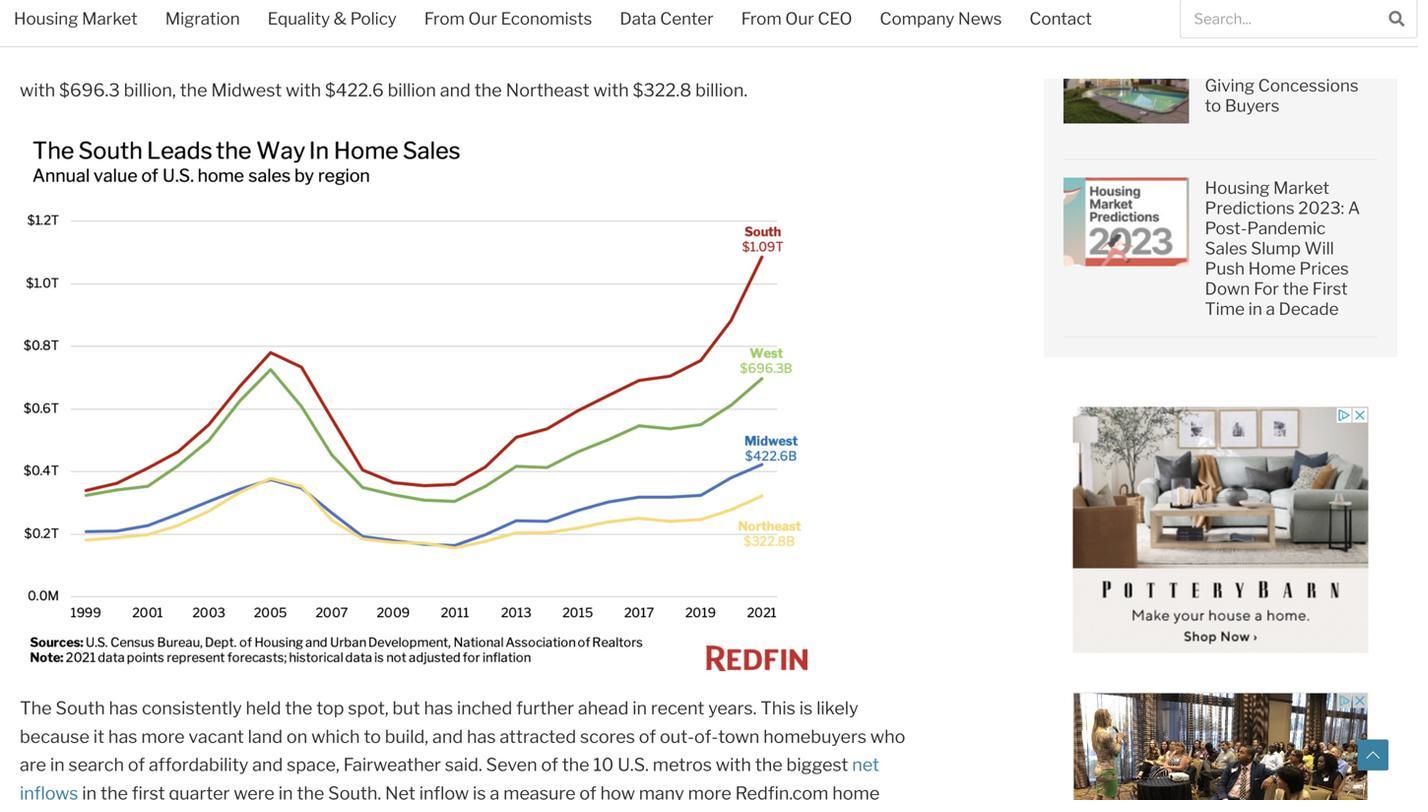 Task type: locate. For each thing, give the bounding box(es) containing it.
the
[[267, 51, 294, 73], [845, 51, 873, 73], [180, 79, 207, 101], [474, 79, 502, 101], [1283, 279, 1309, 299], [285, 698, 313, 719], [562, 754, 590, 776], [755, 754, 783, 776]]

share
[[1281, 35, 1327, 55]]

housing up "predictions"
[[1205, 178, 1270, 198]]

of down more
[[128, 754, 145, 776]]

trillion
[[424, 51, 476, 73]]

the up decade
[[1283, 279, 1309, 299]]

the inside housing market predictions 2023: a post-pandemic sales slump will push home prices down for the first time in a decade
[[1283, 279, 1309, 299]]

2 our from the left
[[785, 8, 814, 29]]

with
[[335, 51, 370, 73], [20, 79, 55, 101], [286, 79, 321, 101], [593, 79, 629, 101], [716, 754, 751, 776]]

Search... search field
[[1181, 0, 1377, 37]]

to
[[207, 51, 224, 73], [1205, 95, 1221, 116], [364, 726, 381, 748]]

1 horizontal spatial to
[[364, 726, 381, 748]]

ceo
[[818, 8, 852, 29]]

south for is
[[56, 51, 105, 73]]

biggest
[[786, 754, 848, 776]]

the inside the south is expected to lead the way with $1.09 trillion of home sales forecast for 2021, followed by the west with $696.3 billion, the midwest with $422.6 billion and the northeast with $322.8 billion.
[[20, 51, 52, 73]]

is inside "the south has consistently held the top spot, but has inched further ahead in recent years. this is likely because it has more vacant land on which to build, and has attracted scores of out-of-town homebuyers who are in search of affordability and space, fairweather said. seven of the 10 u.s. metros with the biggest"
[[799, 698, 813, 719]]

and up said.
[[432, 726, 463, 748]]

0 vertical spatial housing
[[14, 8, 78, 29]]

push
[[1205, 258, 1245, 279]]

our up trillion on the left top of the page
[[468, 8, 497, 29]]

0 vertical spatial and
[[440, 79, 471, 101]]

with inside "the south has consistently held the top spot, but has inched further ahead in recent years. this is likely because it has more vacant land on which to build, and has attracted scores of out-of-town homebuyers who are in search of affordability and space, fairweather said. seven of the 10 u.s. metros with the biggest"
[[716, 754, 751, 776]]

2 the from the top
[[20, 698, 52, 719]]

forecast
[[598, 51, 667, 73]]

ad region
[[1073, 693, 1368, 801]]

record
[[1221, 35, 1277, 55]]

from up trillion on the left top of the page
[[424, 8, 465, 29]]

from our ceo link
[[727, 0, 866, 41]]

a
[[1266, 299, 1275, 319]]

2 vertical spatial to
[[364, 726, 381, 748]]

to inside a record share of home sellers are giving concessions to buyers
[[1205, 95, 1221, 116]]

followed
[[747, 51, 818, 73]]

0 vertical spatial to
[[207, 51, 224, 73]]

contact
[[1030, 8, 1092, 29]]

a
[[1205, 35, 1217, 55], [1348, 198, 1360, 218]]

a left the record
[[1205, 35, 1217, 55]]

1 horizontal spatial is
[[799, 698, 813, 719]]

net
[[852, 754, 879, 776]]

housing inside 'link'
[[14, 8, 78, 29]]

&
[[334, 8, 347, 29]]

the
[[20, 51, 52, 73], [20, 698, 52, 719]]

None search field
[[1180, 0, 1417, 38]]

home up giving on the right of the page
[[1205, 55, 1252, 75]]

the inside "the south has consistently held the top spot, but has inched further ahead in recent years. this is likely because it has more vacant land on which to build, and has attracted scores of out-of-town homebuyers who are in search of affordability and space, fairweather said. seven of the 10 u.s. metros with the biggest"
[[20, 698, 52, 719]]

2 from from the left
[[741, 8, 782, 29]]

in left a
[[1248, 299, 1262, 319]]

market up the expected
[[82, 8, 138, 29]]

prices
[[1299, 258, 1349, 279]]

has down inched on the left bottom
[[467, 726, 496, 748]]

1 vertical spatial home
[[1248, 258, 1296, 279]]

1 vertical spatial in
[[632, 698, 647, 719]]

who
[[870, 726, 905, 748]]

has
[[109, 698, 138, 719], [424, 698, 453, 719], [108, 726, 137, 748], [467, 726, 496, 748]]

$322.8
[[633, 79, 692, 101]]

consistently
[[142, 698, 242, 719]]

$422.6
[[325, 79, 384, 101]]

housing market
[[14, 8, 138, 29]]

market up 2023:
[[1273, 178, 1329, 198]]

is right this
[[799, 698, 813, 719]]

billion
[[388, 79, 436, 101]]

1 horizontal spatial in
[[632, 698, 647, 719]]

0 vertical spatial is
[[109, 51, 122, 73]]

0 vertical spatial in
[[1248, 299, 1262, 319]]

is
[[109, 51, 122, 73], [799, 698, 813, 719]]

of up are
[[1330, 35, 1346, 55]]

1 horizontal spatial a
[[1348, 198, 1360, 218]]

held
[[246, 698, 281, 719]]

decade
[[1279, 299, 1339, 319]]

first
[[1312, 279, 1348, 299]]

homebuyers
[[763, 726, 867, 748]]

the up because
[[20, 698, 52, 719]]

0 vertical spatial market
[[82, 8, 138, 29]]

south up $696.3
[[56, 51, 105, 73]]

in right ahead
[[632, 698, 647, 719]]

0 horizontal spatial market
[[82, 8, 138, 29]]

0 vertical spatial south
[[56, 51, 105, 73]]

to left lead
[[207, 51, 224, 73]]

migration link
[[151, 0, 254, 41]]

0 horizontal spatial is
[[109, 51, 122, 73]]

and for has
[[432, 726, 463, 748]]

0 horizontal spatial from
[[424, 8, 465, 29]]

from
[[424, 8, 465, 29], [741, 8, 782, 29]]

0 horizontal spatial housing
[[14, 8, 78, 29]]

2 horizontal spatial to
[[1205, 95, 1221, 116]]

1 vertical spatial to
[[1205, 95, 1221, 116]]

the down the expected
[[180, 79, 207, 101]]

1 horizontal spatial housing
[[1205, 178, 1270, 198]]

from our economists link
[[410, 0, 606, 41]]

0 horizontal spatial our
[[468, 8, 497, 29]]

of inside the south is expected to lead the way with $1.09 trillion of home sales forecast for 2021, followed by the west with $696.3 billion, the midwest with $422.6 billion and the northeast with $322.8 billion.
[[480, 51, 497, 73]]

housing inside housing market predictions 2023: a post-pandemic sales slump will push home prices down for the first time in a decade
[[1205, 178, 1270, 198]]

sales
[[1205, 238, 1247, 258]]

concessions
[[1258, 75, 1359, 95]]

1 vertical spatial the
[[20, 698, 52, 719]]

1 horizontal spatial from
[[741, 8, 782, 29]]

1 our from the left
[[468, 8, 497, 29]]

1 vertical spatial market
[[1273, 178, 1329, 198]]

1 the from the top
[[20, 51, 52, 73]]

and inside the south is expected to lead the way with $1.09 trillion of home sales forecast for 2021, followed by the west with $696.3 billion, the midwest with $422.6 billion and the northeast with $322.8 billion.
[[440, 79, 471, 101]]

the left 10
[[562, 754, 590, 776]]

of
[[1330, 35, 1346, 55], [480, 51, 497, 73], [639, 726, 656, 748], [128, 754, 145, 776], [541, 754, 558, 776]]

metros
[[653, 754, 712, 776]]

time
[[1205, 299, 1245, 319]]

1 vertical spatial south
[[56, 698, 105, 719]]

sellers
[[1256, 55, 1309, 75]]

2 horizontal spatial in
[[1248, 299, 1262, 319]]

market inside housing market predictions 2023: a post-pandemic sales slump will push home prices down for the first time in a decade
[[1273, 178, 1329, 198]]

1 horizontal spatial market
[[1273, 178, 1329, 198]]

will
[[1304, 238, 1334, 258]]

south
[[56, 51, 105, 73], [56, 698, 105, 719]]

our
[[468, 8, 497, 29], [785, 8, 814, 29]]

0 horizontal spatial a
[[1205, 35, 1217, 55]]

1 vertical spatial a
[[1348, 198, 1360, 218]]

of left home
[[480, 51, 497, 73]]

in right are
[[50, 754, 65, 776]]

2 south from the top
[[56, 698, 105, 719]]

to down spot,
[[364, 726, 381, 748]]

has right the it
[[108, 726, 137, 748]]

1 vertical spatial and
[[432, 726, 463, 748]]

out-
[[660, 726, 694, 748]]

has up search
[[109, 698, 138, 719]]

1 from from the left
[[424, 8, 465, 29]]

south inside "the south has consistently held the top spot, but has inched further ahead in recent years. this is likely because it has more vacant land on which to build, and has attracted scores of out-of-town homebuyers who are in search of affordability and space, fairweather said. seven of the 10 u.s. metros with the biggest"
[[56, 698, 105, 719]]

0 vertical spatial the
[[20, 51, 52, 73]]

a right 2023:
[[1348, 198, 1360, 218]]

from our economists
[[424, 8, 592, 29]]

housing market predictions 2023: a post-pandemic sales slump will push home prices down for the first time in a decade
[[1205, 178, 1360, 319]]

0 vertical spatial a
[[1205, 35, 1217, 55]]

from up followed on the top right
[[741, 8, 782, 29]]

is up $696.3
[[109, 51, 122, 73]]

buyers
[[1225, 95, 1280, 116]]

0 horizontal spatial to
[[207, 51, 224, 73]]

center
[[660, 8, 714, 29]]

with down town
[[716, 754, 751, 776]]

1 vertical spatial housing
[[1205, 178, 1270, 198]]

midwest
[[211, 79, 282, 101]]

to inside the south is expected to lead the way with $1.09 trillion of home sales forecast for 2021, followed by the west with $696.3 billion, the midwest with $422.6 billion and the northeast with $322.8 billion.
[[207, 51, 224, 73]]

the up on
[[285, 698, 313, 719]]

0 horizontal spatial in
[[50, 754, 65, 776]]

market for housing market
[[82, 8, 138, 29]]

to down giving on the right of the page
[[1205, 95, 1221, 116]]

0 vertical spatial home
[[1205, 55, 1252, 75]]

fairweather
[[343, 754, 441, 776]]

by
[[822, 51, 841, 73]]

south up the it
[[56, 698, 105, 719]]

and down "land"
[[252, 754, 283, 776]]

home down slump
[[1248, 258, 1296, 279]]

market inside 'link'
[[82, 8, 138, 29]]

policy
[[350, 8, 397, 29]]

market
[[82, 8, 138, 29], [1273, 178, 1329, 198]]

housing up $696.3
[[14, 8, 78, 29]]

in inside housing market predictions 2023: a post-pandemic sales slump will push home prices down for the first time in a decade
[[1248, 299, 1262, 319]]

2021,
[[698, 51, 744, 73]]

1 south from the top
[[56, 51, 105, 73]]

1 horizontal spatial our
[[785, 8, 814, 29]]

the down housing market 'link'
[[20, 51, 52, 73]]

in
[[1248, 299, 1262, 319], [632, 698, 647, 719], [50, 754, 65, 776]]

post-
[[1205, 218, 1247, 238]]

with down 'forecast'
[[593, 79, 629, 101]]

south inside the south is expected to lead the way with $1.09 trillion of home sales forecast for 2021, followed by the west with $696.3 billion, the midwest with $422.6 billion and the northeast with $322.8 billion.
[[56, 51, 105, 73]]

our left ceo
[[785, 8, 814, 29]]

home
[[1205, 55, 1252, 75], [1248, 258, 1296, 279]]

and down trillion on the left top of the page
[[440, 79, 471, 101]]

1 vertical spatial is
[[799, 698, 813, 719]]

which
[[311, 726, 360, 748]]



Task type: vqa. For each thing, say whether or not it's contained in the screenshot.
the This
yes



Task type: describe. For each thing, give the bounding box(es) containing it.
likely
[[816, 698, 858, 719]]

because
[[20, 726, 90, 748]]

of-
[[694, 726, 718, 748]]

billion,
[[124, 79, 176, 101]]

slump
[[1251, 238, 1301, 258]]

scores
[[580, 726, 635, 748]]

to inside "the south has consistently held the top spot, but has inched further ahead in recent years. this is likely because it has more vacant land on which to build, and has attracted scores of out-of-town homebuyers who are in search of affordability and space, fairweather said. seven of the 10 u.s. metros with the biggest"
[[364, 726, 381, 748]]

advertisement region
[[1073, 407, 1368, 653]]

home inside a record share of home sellers are giving concessions to buyers
[[1205, 55, 1252, 75]]

the left way
[[267, 51, 294, 73]]

$696.3
[[59, 79, 120, 101]]

predictions
[[1205, 198, 1295, 218]]

space,
[[287, 754, 340, 776]]

down
[[1205, 279, 1250, 299]]

said.
[[445, 754, 482, 776]]

spot,
[[348, 698, 389, 719]]

data center link
[[606, 0, 727, 41]]

data center
[[620, 8, 714, 29]]

search image
[[1389, 11, 1405, 26]]

the for the south is expected to lead the way with $1.09 trillion of home sales forecast for 2021, followed by the west with $696.3 billion, the midwest with $422.6 billion and the northeast with $322.8 billion.
[[20, 51, 52, 73]]

land
[[248, 726, 283, 748]]

town
[[718, 726, 760, 748]]

company news link
[[866, 0, 1016, 41]]

of down attracted
[[541, 754, 558, 776]]

with down way
[[286, 79, 321, 101]]

u.s.
[[618, 754, 649, 776]]

the down town
[[755, 754, 783, 776]]

the south has consistently held the top spot, but has inched further ahead in recent years. this is likely because it has more vacant land on which to build, and has attracted scores of out-of-town homebuyers who are in search of affordability and space, fairweather said. seven of the 10 u.s. metros with the biggest
[[20, 698, 905, 776]]

attracted
[[500, 726, 576, 748]]

sales
[[552, 51, 594, 73]]

economists
[[501, 8, 592, 29]]

market for housing market predictions 2023: a post-pandemic sales slump will push home prices down for the first time in a decade
[[1273, 178, 1329, 198]]

housing for housing market
[[14, 8, 78, 29]]

for
[[1254, 279, 1279, 299]]

home inside housing market predictions 2023: a post-pandemic sales slump will push home prices down for the first time in a decade
[[1248, 258, 1296, 279]]

data
[[620, 8, 656, 29]]

way
[[298, 51, 331, 73]]

equality & policy
[[268, 8, 397, 29]]

build,
[[385, 726, 429, 748]]

contact link
[[1016, 0, 1106, 41]]

top
[[316, 698, 344, 719]]

migration
[[165, 8, 240, 29]]

with up '$422.6'
[[335, 51, 370, 73]]

news
[[958, 8, 1002, 29]]

inched
[[457, 698, 512, 719]]

giving
[[1205, 75, 1255, 95]]

equality
[[268, 8, 330, 29]]

west
[[876, 51, 920, 73]]

the for the south has consistently held the top spot, but has inched further ahead in recent years. this is likely because it has more vacant land on which to build, and has attracted scores of out-of-town homebuyers who are in search of affordability and space, fairweather said. seven of the 10 u.s. metros with the biggest
[[20, 698, 52, 719]]

this
[[760, 698, 796, 719]]

on
[[287, 726, 307, 748]]

housing for housing market predictions 2023: a post-pandemic sales slump will push home prices down for the first time in a decade
[[1205, 178, 1270, 198]]

2 vertical spatial in
[[50, 754, 65, 776]]

the right by
[[845, 51, 873, 73]]

expected
[[126, 51, 203, 73]]

further
[[516, 698, 574, 719]]

lead
[[228, 51, 263, 73]]

pandemic
[[1247, 218, 1326, 238]]

has right but
[[424, 698, 453, 719]]

more
[[141, 726, 185, 748]]

years.
[[708, 698, 757, 719]]

$1.09
[[374, 51, 421, 73]]

housing market link
[[0, 0, 151, 41]]

our for economists
[[468, 8, 497, 29]]

10
[[593, 754, 614, 776]]

affordability
[[149, 754, 248, 776]]

net inflows
[[20, 754, 879, 801]]

billion.
[[695, 79, 748, 101]]

from for from our ceo
[[741, 8, 782, 29]]

from our ceo
[[741, 8, 852, 29]]

recent
[[651, 698, 704, 719]]

the south is expected to lead the way with $1.09 trillion of home sales forecast for 2021, followed by the west with $696.3 billion, the midwest with $422.6 billion and the northeast with $322.8 billion.
[[20, 51, 920, 101]]

vacant
[[189, 726, 244, 748]]

our for ceo
[[785, 8, 814, 29]]

ahead
[[578, 698, 629, 719]]

and for the
[[440, 79, 471, 101]]

2023:
[[1298, 198, 1344, 218]]

of left the out-
[[639, 726, 656, 748]]

is inside the south is expected to lead the way with $1.09 trillion of home sales forecast for 2021, followed by the west with $696.3 billion, the midwest with $422.6 billion and the northeast with $322.8 billion.
[[109, 51, 122, 73]]

the down home
[[474, 79, 502, 101]]

2 vertical spatial and
[[252, 754, 283, 776]]

of inside a record share of home sellers are giving concessions to buyers
[[1330, 35, 1346, 55]]

it
[[93, 726, 104, 748]]

south for has
[[56, 698, 105, 719]]

net inflows link
[[20, 754, 879, 801]]

with left $696.3
[[20, 79, 55, 101]]

seven
[[486, 754, 537, 776]]

a record share of home sellers are giving concessions to buyers
[[1205, 35, 1359, 116]]

a inside housing market predictions 2023: a post-pandemic sales slump will push home prices down for the first time in a decade
[[1348, 198, 1360, 218]]

are
[[1313, 55, 1341, 75]]

from for from our economists
[[424, 8, 465, 29]]

a inside a record share of home sellers are giving concessions to buyers
[[1205, 35, 1217, 55]]

home
[[501, 51, 548, 73]]

northeast
[[506, 79, 590, 101]]

inflows
[[20, 783, 78, 801]]

are
[[20, 754, 46, 776]]

equality & policy link
[[254, 0, 410, 41]]

for
[[671, 51, 694, 73]]



